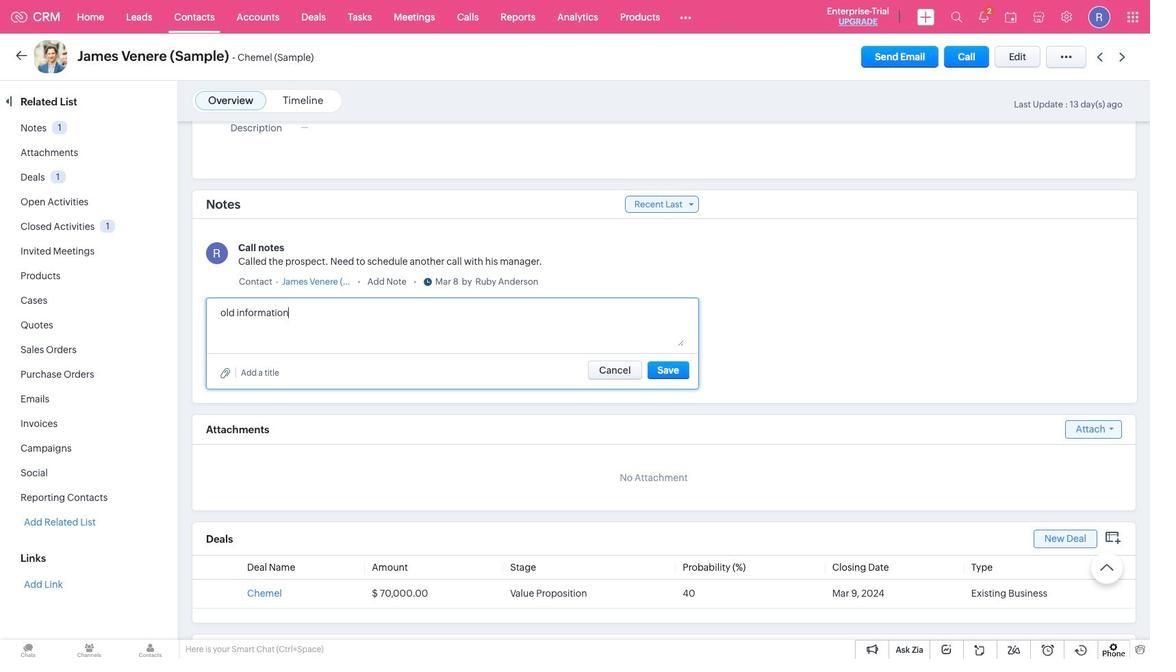 Task type: vqa. For each thing, say whether or not it's contained in the screenshot.
Search element
yes



Task type: describe. For each thing, give the bounding box(es) containing it.
previous record image
[[1097, 52, 1103, 61]]

logo image
[[11, 11, 27, 22]]

create menu image
[[917, 9, 935, 25]]

contacts image
[[122, 640, 178, 659]]

profile image
[[1089, 6, 1111, 28]]

search element
[[943, 0, 971, 34]]

search image
[[951, 11, 963, 23]]

Add a note text field
[[220, 305, 684, 346]]

channels image
[[61, 640, 117, 659]]

profile element
[[1080, 0, 1119, 33]]

calendar image
[[1005, 11, 1017, 22]]

create menu element
[[909, 0, 943, 33]]



Task type: locate. For each thing, give the bounding box(es) containing it.
None button
[[588, 361, 642, 380], [647, 362, 689, 379], [588, 361, 642, 380], [647, 362, 689, 379]]

chats image
[[0, 640, 56, 659]]

Other Modules field
[[671, 6, 701, 28]]

next record image
[[1119, 52, 1128, 61]]

signals element
[[971, 0, 997, 34]]



